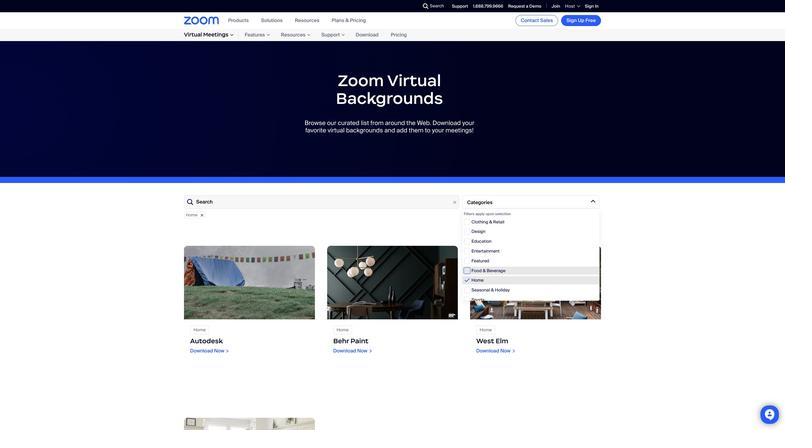 Task type: vqa. For each thing, say whether or not it's contained in the screenshot.
'Resources'
yes



Task type: describe. For each thing, give the bounding box(es) containing it.
home for west elm
[[480, 327, 492, 333]]

& for seasonal
[[491, 288, 494, 293]]

beverage
[[487, 268, 506, 274]]

home
[[186, 212, 198, 218]]

virtual meetings
[[184, 31, 229, 38]]

meetings!
[[446, 126, 474, 134]]

download inside browse our curated list from around the web. download your favorite virtual backgrounds and add them to your meetings!
[[433, 119, 461, 127]]

support for 'support' link
[[452, 3, 468, 9]]

home for autodesk
[[194, 327, 206, 333]]

request a demo link
[[509, 3, 542, 9]]

virtual meetings button
[[184, 31, 239, 39]]

from
[[371, 119, 384, 127]]

add
[[397, 126, 408, 134]]

autodesk
[[190, 337, 223, 346]]

products button
[[228, 17, 249, 24]]

support button
[[315, 31, 350, 39]]

resources button
[[295, 17, 320, 24]]

zoom virtual backgrounds
[[336, 71, 443, 108]]

image of outside a house image
[[471, 246, 601, 320]]

pricing link
[[385, 30, 413, 40]]

sign up free
[[567, 17, 596, 24]]

1.888.799.9666 link
[[473, 3, 504, 9]]

seasonal
[[472, 288, 490, 293]]

resources for products
[[295, 17, 320, 24]]

clear search image
[[452, 199, 458, 206]]

paint
[[351, 337, 369, 346]]

backgrounds
[[336, 88, 443, 108]]

seasonal & holiday
[[472, 288, 510, 293]]

request a demo
[[509, 3, 542, 9]]

meetings
[[203, 31, 229, 38]]

selection
[[495, 212, 511, 217]]

home down food
[[472, 278, 484, 283]]

featured
[[472, 258, 490, 264]]

sign for sign up free
[[567, 17, 577, 24]]

features button
[[239, 31, 275, 39]]

download link
[[350, 30, 385, 40]]

request
[[509, 3, 525, 9]]

features
[[245, 32, 265, 38]]

contact sales link
[[516, 15, 559, 26]]

contact sales
[[521, 17, 553, 24]]

zoom
[[338, 71, 384, 91]]

home for behr paint
[[337, 327, 349, 333]]

around
[[385, 119, 405, 127]]

0 horizontal spatial your
[[432, 126, 444, 134]]

curated
[[338, 119, 360, 127]]

Search text field
[[184, 196, 460, 209]]

behr paint download now
[[333, 337, 369, 354]]

& for food
[[483, 268, 486, 274]]

1.888.799.9666
[[473, 3, 504, 9]]

now for behr paint
[[357, 348, 368, 354]]

west
[[477, 337, 494, 346]]

search inside zoom virtual backgrounds main content
[[196, 199, 213, 205]]

plans & pricing
[[332, 17, 366, 24]]

sports
[[472, 297, 485, 303]]

retail
[[494, 219, 505, 225]]

sign in
[[585, 3, 599, 9]]

our
[[327, 119, 337, 127]]

elm
[[496, 337, 509, 346]]

clothing
[[472, 219, 488, 225]]

search image
[[423, 3, 429, 9]]

0 horizontal spatial pricing
[[350, 17, 366, 24]]

apply
[[476, 212, 485, 217]]

support link
[[452, 3, 468, 9]]

a
[[526, 3, 529, 9]]

& inside filters apply upon selection clothing & retail
[[489, 219, 492, 225]]

holiday
[[495, 288, 510, 293]]

browse
[[305, 119, 326, 127]]



Task type: locate. For each thing, give the bounding box(es) containing it.
download down autodesk
[[190, 348, 213, 354]]

1 horizontal spatial pricing
[[391, 32, 407, 38]]

0 horizontal spatial support
[[322, 32, 340, 38]]

and
[[385, 126, 395, 134]]

1 vertical spatial pricing
[[391, 32, 407, 38]]

download inside behr paint download now
[[333, 348, 356, 354]]

backgrounds
[[346, 126, 383, 134]]

0 vertical spatial search
[[430, 3, 444, 9]]

sign in link
[[585, 3, 599, 9]]

now down paint
[[357, 348, 368, 354]]

2 now from the left
[[501, 348, 511, 354]]

now for west elm
[[501, 348, 511, 354]]

now down autodesk
[[214, 348, 224, 354]]

food & beverage
[[472, 268, 506, 274]]

resources inside dropdown button
[[281, 32, 306, 38]]

1 vertical spatial search
[[196, 199, 213, 205]]

1 vertical spatial virtual
[[387, 71, 441, 91]]

sign
[[585, 3, 594, 9], [567, 17, 577, 24]]

design
[[472, 229, 486, 235]]

to
[[425, 126, 431, 134]]

virtual
[[184, 31, 202, 38], [387, 71, 441, 91]]

join
[[552, 3, 561, 9]]

in
[[595, 3, 599, 9]]

sign left up
[[567, 17, 577, 24]]

categories button
[[463, 196, 600, 209]]

host button
[[566, 3, 580, 9]]

contact
[[521, 17, 539, 24]]

join link
[[552, 3, 561, 9]]

search up home button
[[196, 199, 213, 205]]

0 horizontal spatial sign
[[567, 17, 577, 24]]

1 vertical spatial sign
[[567, 17, 577, 24]]

home up west
[[480, 327, 492, 333]]

pricing inside pricing 'link'
[[391, 32, 407, 38]]

support left 1.888.799.9666 link
[[452, 3, 468, 9]]

your
[[463, 119, 475, 127], [432, 126, 444, 134]]

0 horizontal spatial now
[[214, 348, 224, 354]]

resources button
[[275, 31, 315, 39]]

0 horizontal spatial search
[[196, 199, 213, 205]]

None search field
[[401, 1, 425, 11]]

free
[[586, 17, 596, 24]]

upon
[[486, 212, 495, 217]]

0 vertical spatial sign
[[585, 3, 594, 9]]

search image
[[423, 3, 429, 9]]

1 now from the left
[[214, 348, 224, 354]]

solutions
[[261, 17, 283, 24]]

up
[[578, 17, 585, 24]]

resources down resources popup button at the left
[[281, 32, 306, 38]]

support inside popup button
[[322, 32, 340, 38]]

&
[[346, 17, 349, 24], [489, 219, 492, 225], [483, 268, 486, 274], [491, 288, 494, 293]]

0 vertical spatial support
[[452, 3, 468, 9]]

host
[[566, 3, 575, 9]]

virtual inside 'zoom virtual backgrounds'
[[387, 71, 441, 91]]

sales
[[541, 17, 553, 24]]

resources up resources dropdown button
[[295, 17, 320, 24]]

zoom virtual backgrounds main content
[[0, 41, 786, 431]]

autodesk download now
[[190, 337, 224, 354]]

entertainment
[[472, 249, 500, 254]]

download down plans & pricing
[[356, 32, 379, 38]]

home up autodesk
[[194, 327, 206, 333]]

sign left in
[[585, 3, 594, 9]]

image of a dining room table image
[[327, 246, 458, 320]]

1 horizontal spatial virtual
[[387, 71, 441, 91]]

now down elm
[[501, 348, 511, 354]]

& for plans
[[346, 17, 349, 24]]

0 vertical spatial pricing
[[350, 17, 366, 24]]

0 horizontal spatial virtual
[[184, 31, 202, 38]]

home button
[[184, 212, 206, 218]]

browse our curated list from around the web. download your favorite virtual backgrounds and add them to your meetings!
[[305, 119, 475, 134]]

plans & pricing link
[[332, 17, 366, 24]]

now inside autodesk download now
[[214, 348, 224, 354]]

support
[[452, 3, 468, 9], [322, 32, 340, 38]]

download inside download link
[[356, 32, 379, 38]]

zoom logo image
[[184, 17, 219, 24]]

download
[[356, 32, 379, 38], [433, 119, 461, 127], [190, 348, 213, 354], [477, 348, 500, 354], [333, 348, 356, 354]]

download inside autodesk download now
[[190, 348, 213, 354]]

support down the "plans"
[[322, 32, 340, 38]]

& down upon
[[489, 219, 492, 225]]

resources
[[295, 17, 320, 24], [281, 32, 306, 38]]

west elm download now
[[477, 337, 511, 354]]

download right the to at the top right of the page
[[433, 119, 461, 127]]

pricing
[[350, 17, 366, 24], [391, 32, 407, 38]]

the
[[407, 119, 416, 127]]

1 horizontal spatial support
[[452, 3, 468, 9]]

home
[[472, 278, 484, 283], [194, 327, 206, 333], [480, 327, 492, 333], [337, 327, 349, 333]]

1 horizontal spatial sign
[[585, 3, 594, 9]]

search right search image
[[430, 3, 444, 9]]

resources for virtual meetings
[[281, 32, 306, 38]]

1 horizontal spatial your
[[463, 119, 475, 127]]

home up behr
[[337, 327, 349, 333]]

sign up free link
[[562, 15, 601, 26]]

list
[[361, 119, 369, 127]]

now inside west elm download now
[[501, 348, 511, 354]]

download down west
[[477, 348, 500, 354]]

virtual
[[328, 126, 345, 134]]

food
[[472, 268, 482, 274]]

them
[[409, 126, 424, 134]]

& left holiday
[[491, 288, 494, 293]]

web.
[[417, 119, 431, 127]]

0 vertical spatial virtual
[[184, 31, 202, 38]]

1 vertical spatial resources
[[281, 32, 306, 38]]

now inside behr paint download now
[[357, 348, 368, 354]]

behr
[[333, 337, 349, 346]]

support for "support" popup button
[[322, 32, 340, 38]]

favorite
[[306, 126, 326, 134]]

sign for sign in
[[585, 3, 594, 9]]

0 vertical spatial resources
[[295, 17, 320, 24]]

filters apply upon selection clothing & retail
[[464, 212, 511, 225]]

2 horizontal spatial now
[[501, 348, 511, 354]]

filters
[[464, 212, 475, 217]]

& right the "plans"
[[346, 17, 349, 24]]

& right food
[[483, 268, 486, 274]]

download inside west elm download now
[[477, 348, 500, 354]]

categories
[[468, 199, 493, 206]]

camping with tent image
[[184, 246, 315, 320]]

products
[[228, 17, 249, 24]]

demo
[[530, 3, 542, 9]]

1 horizontal spatial now
[[357, 348, 368, 354]]

3 now from the left
[[357, 348, 368, 354]]

plans
[[332, 17, 345, 24]]

now
[[214, 348, 224, 354], [501, 348, 511, 354], [357, 348, 368, 354]]

1 vertical spatial support
[[322, 32, 340, 38]]

solutions button
[[261, 17, 283, 24]]

virtual inside the "virtual meetings" popup button
[[184, 31, 202, 38]]

download down behr
[[333, 348, 356, 354]]

education
[[472, 239, 492, 244]]

1 horizontal spatial search
[[430, 3, 444, 9]]



